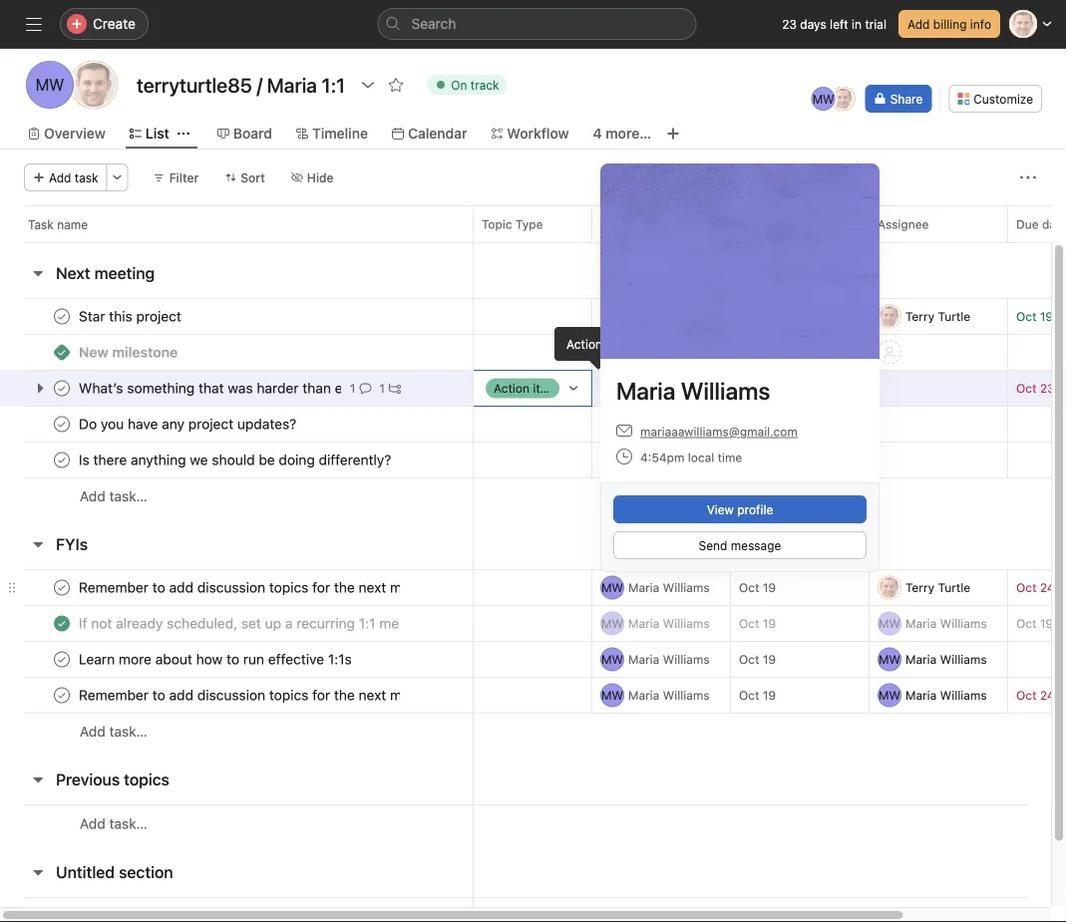 Task type: describe. For each thing, give the bounding box(es) containing it.
add billing info
[[908, 17, 992, 31]]

maria williams for learn more about how to run effective 1:1s cell
[[628, 653, 710, 667]]

send message button
[[613, 532, 867, 560]]

date
[[1042, 217, 1066, 231]]

collapse task list for this section image for untitled section
[[30, 865, 46, 881]]

add task… button for second the "add task…" row from the bottom of the page
[[80, 721, 147, 743]]

hide
[[307, 171, 334, 185]]

19 for learn more about how to run effective 1:1s cell
[[763, 653, 776, 667]]

What's something that was harder than expected? text field
[[75, 379, 342, 399]]

create button
[[60, 8, 149, 40]]

assignee
[[878, 217, 929, 231]]

learn more about how to run effective 1:1s cell
[[0, 641, 474, 678]]

add billing info button
[[899, 10, 1000, 38]]

time
[[718, 451, 742, 465]]

collapse task list for this section image for first the "add task…" row from the bottom of the page
[[30, 772, 46, 788]]

on
[[787, 217, 801, 231]]

fyis button
[[56, 527, 88, 563]]

create
[[93, 15, 136, 32]]

new milestone cell
[[0, 334, 474, 371]]

workflow link
[[491, 123, 569, 145]]

add to starred image
[[388, 77, 404, 93]]

share
[[890, 92, 923, 106]]

19 for remember to add discussion topics for the next meeting cell related to tt
[[763, 581, 776, 595]]

completed milestone image
[[54, 345, 70, 361]]

topic
[[482, 217, 512, 231]]

do you have any project updates? cell
[[0, 406, 474, 443]]

24 for maria williams
[[1040, 689, 1055, 703]]

0 horizontal spatial 23
[[782, 17, 797, 31]]

oct 19 for star this project cell
[[739, 310, 776, 324]]

collapse task list for this section image for next meeting
[[30, 265, 46, 281]]

mariaaawilliams@gmail.com
[[640, 425, 798, 439]]

mw inside creator for if not already scheduled, set up a recurring 1:1 meeting in your calendar cell
[[601, 617, 623, 631]]

add left "task"
[[49, 171, 71, 185]]

mw inside creator for learn more about how to run effective 1:1s cell
[[601, 653, 623, 667]]

add task… for first the "add task…" row from the bottom of the page
[[80, 816, 147, 832]]

board
[[233, 125, 272, 142]]

header next meeting tree grid
[[0, 298, 1066, 515]]

Learn more about how to run effective 1:1s text field
[[75, 650, 358, 670]]

more…
[[606, 125, 651, 142]]

untitled section
[[56, 863, 173, 882]]

next meeting
[[56, 264, 155, 283]]

williams for creator for star this project cell
[[663, 310, 710, 324]]

remember to add discussion topics for the next meeting cell for mw
[[0, 677, 474, 714]]

share button
[[866, 85, 932, 113]]

maria for 'is there anything we should be doing differently?' cell at the left
[[628, 453, 660, 467]]

tab actions image
[[177, 128, 189, 140]]

timeline
[[312, 125, 368, 142]]

terry for next meeting
[[906, 310, 935, 324]]

completed checkbox for is there anything we should be doing differently? text box
[[50, 448, 74, 472]]

add task
[[49, 171, 98, 185]]

completed checkbox for do you have any project updates? text box
[[50, 412, 74, 436]]

completed image for remember to add discussion topics for the next meeting text box
[[50, 576, 74, 600]]

created for created by
[[600, 217, 645, 231]]

topic type
[[482, 217, 543, 231]]

previous topics button
[[56, 762, 169, 798]]

New milestone text field
[[75, 343, 184, 363]]

task
[[28, 217, 54, 231]]

add task… for second the "add task…" row from the bottom of the page
[[80, 724, 147, 740]]

sort
[[241, 171, 265, 185]]

view profile button
[[613, 496, 867, 524]]

creator for remember to add discussion topics for the next meeting cell for tt
[[592, 570, 731, 606]]

list link
[[130, 123, 169, 145]]

maria williams for star this project cell
[[628, 310, 710, 324]]

tt inside header next meeting tree grid
[[882, 310, 897, 324]]

maria for remember to add discussion topics for the next meeting cell related to tt
[[628, 581, 660, 595]]

williams for creator for is there anything we should be doing differently? cell
[[663, 453, 710, 467]]

billing
[[933, 17, 967, 31]]

type
[[516, 217, 543, 231]]

oct 23
[[1016, 382, 1055, 396]]

williams for creator for remember to add discussion topics for the next meeting "cell" for tt
[[663, 581, 710, 595]]

customize
[[974, 92, 1033, 106]]

2 add task… row from the top
[[0, 713, 1066, 750]]

untitled
[[56, 863, 115, 882]]

oct 19 for new milestone 'cell'
[[739, 346, 776, 360]]

view profile
[[707, 503, 773, 517]]

action item tooltip
[[555, 327, 642, 367]]

topics
[[124, 771, 169, 790]]

turtle for fyis
[[938, 581, 971, 595]]

previous
[[56, 771, 120, 790]]

hide button
[[282, 164, 343, 192]]

view
[[707, 503, 734, 517]]

maria williams for 'is there anything we should be doing differently?' cell at the left
[[628, 453, 710, 467]]

4 more…
[[593, 125, 651, 142]]

24 for terry turtle
[[1040, 581, 1055, 595]]

section
[[119, 863, 173, 882]]

oct 19 for 'is there anything we should be doing differently?' cell at the left
[[739, 453, 776, 467]]

workflow
[[507, 125, 569, 142]]

completed image inside what's something that was harder than expected? 'cell'
[[50, 377, 74, 400]]

williams for creator for new milestone cell at the top right of page
[[663, 346, 710, 360]]

on track
[[451, 78, 499, 92]]

creator for new milestone cell
[[592, 334, 731, 371]]

filter
[[169, 171, 199, 185]]

maria williams for remember to add discussion topics for the next meeting cell corresponding to mw
[[628, 689, 710, 703]]

board link
[[217, 123, 272, 145]]

Remember to add discussion topics for the next meeting text field
[[75, 686, 401, 706]]

sort button
[[216, 164, 274, 192]]

19 for new milestone 'cell'
[[763, 346, 776, 360]]

creator for is there anything we should be doing differently? cell
[[592, 442, 731, 479]]

add for first the "add task…" row
[[80, 488, 106, 505]]

Do you have any project updates? text field
[[75, 414, 303, 434]]

due date
[[1016, 217, 1066, 231]]

fyis
[[56, 535, 88, 554]]

williams for creator for if not already scheduled, set up a recurring 1:1 meeting in your calendar cell
[[663, 617, 710, 631]]

mw inside creator for is there anything we should be doing differently? cell
[[601, 453, 623, 467]]

completed image for remember to add discussion topics for the next meeting text field
[[50, 684, 74, 708]]

tt inside header fyis tree grid
[[882, 581, 897, 595]]

on
[[451, 78, 467, 92]]

action item inside dropdown button
[[494, 382, 557, 396]]

row containing task name
[[0, 205, 1066, 242]]

completed image for do you have any project updates? text box
[[50, 412, 74, 436]]

completed checkbox for "learn more about how to run effective 1:1s" text box
[[50, 648, 74, 672]]

add task… button for first the "add task…" row
[[80, 486, 147, 508]]

local
[[688, 451, 714, 465]]

created for created on
[[739, 217, 784, 231]]

completed checkbox for star this project text field
[[50, 305, 74, 329]]

creator for star this project cell
[[592, 298, 731, 335]]

maria williams for if not already scheduled, set up a recurring 1:1 meeting in your calendar cell
[[628, 617, 710, 631]]

send message
[[699, 539, 781, 553]]

mariaaawilliams@gmail.com link
[[640, 423, 798, 441]]

collapse task list for this section image for header fyis tree grid
[[30, 537, 46, 553]]

maria williams
[[616, 377, 770, 405]]

created by
[[600, 217, 662, 231]]

williams for creator for do you have any project updates? cell
[[663, 417, 710, 431]]

name
[[57, 217, 88, 231]]

19 for star this project cell
[[763, 310, 776, 324]]

by
[[649, 217, 662, 231]]



Task type: locate. For each thing, give the bounding box(es) containing it.
repeats image
[[1059, 580, 1066, 596], [1059, 688, 1066, 704]]

completed image inside star this project cell
[[50, 305, 74, 329]]

what's something that was harder than expected? cell
[[0, 370, 474, 407]]

task name
[[28, 217, 88, 231]]

more actions image
[[111, 172, 123, 184]]

add down the previous
[[80, 816, 106, 832]]

terry inside header next meeting tree grid
[[906, 310, 935, 324]]

2 completed image from the top
[[50, 377, 74, 400]]

maria inside creator for learn more about how to run effective 1:1s cell
[[628, 653, 660, 667]]

2 add task… button from the top
[[80, 721, 147, 743]]

turtle inside header next meeting tree grid
[[938, 310, 971, 324]]

1 vertical spatial remember to add discussion topics for the next meeting cell
[[0, 677, 474, 714]]

2 terry turtle from the top
[[906, 581, 971, 595]]

oct 24 for maria williams
[[1016, 689, 1055, 703]]

add up the previous
[[80, 724, 106, 740]]

1 vertical spatial add task… button
[[80, 721, 147, 743]]

timeline link
[[296, 123, 368, 145]]

0 vertical spatial terry turtle
[[906, 310, 971, 324]]

4
[[593, 125, 602, 142]]

in
[[852, 17, 862, 31]]

3 completed checkbox from the top
[[50, 648, 74, 672]]

due
[[1016, 217, 1039, 231]]

1 terry turtle from the top
[[906, 310, 971, 324]]

add task… inside header next meeting tree grid
[[80, 488, 147, 505]]

0 vertical spatial item
[[606, 337, 630, 351]]

creator for remember to add discussion topics for the next meeting cell for mw
[[592, 677, 731, 714]]

completed checkbox for if not already scheduled, set up a recurring 1:1 meeting in your calendar text field
[[50, 612, 74, 636]]

add task… button down previous topics button
[[80, 813, 147, 835]]

add task… down previous topics button
[[80, 816, 147, 832]]

3 completed image from the top
[[50, 648, 74, 672]]

days
[[800, 17, 827, 31]]

maria williams inside creator for learn more about how to run effective 1:1s cell
[[628, 653, 710, 667]]

add task… for first the "add task…" row
[[80, 488, 147, 505]]

filter button
[[144, 164, 208, 192]]

remember to add discussion topics for the next meeting cell for tt
[[0, 570, 474, 606]]

star this project cell
[[0, 298, 474, 335]]

maria for if not already scheduled, set up a recurring 1:1 meeting in your calendar cell
[[628, 617, 660, 631]]

creator for if not already scheduled, set up a recurring 1:1 meeting in your calendar cell
[[592, 605, 731, 642]]

2 collapse task list for this section image from the top
[[30, 865, 46, 881]]

collapse task list for this section image left next
[[30, 265, 46, 281]]

send
[[699, 539, 728, 553]]

maria williams for do you have any project updates? cell
[[628, 417, 710, 431]]

1 completed image from the top
[[50, 412, 74, 436]]

maria inside creator for if not already scheduled, set up a recurring 1:1 meeting in your calendar cell
[[628, 617, 660, 631]]

oct 19
[[739, 310, 776, 324], [1016, 310, 1053, 324], [739, 346, 776, 360], [739, 417, 776, 431], [739, 453, 776, 467], [739, 581, 776, 595], [739, 617, 776, 631], [1016, 617, 1053, 631], [739, 653, 776, 667], [739, 689, 776, 703]]

turtle for next meeting
[[938, 310, 971, 324]]

0 horizontal spatial action
[[494, 382, 530, 396]]

maria williams inside creator for star this project cell
[[628, 310, 710, 324]]

completed image for tt
[[50, 305, 74, 329]]

1 completed image from the top
[[50, 305, 74, 329]]

1 vertical spatial oct 24
[[1016, 689, 1055, 703]]

completed checkbox inside 'is there anything we should be doing differently?' cell
[[50, 448, 74, 472]]

maria inside creator for star this project cell
[[628, 310, 660, 324]]

maria williams
[[628, 310, 710, 324], [628, 346, 710, 360], [628, 417, 710, 431], [628, 453, 710, 467], [628, 581, 710, 595], [628, 617, 710, 631], [906, 617, 987, 631], [628, 653, 710, 667], [906, 653, 987, 667], [628, 689, 710, 703], [906, 689, 987, 703]]

1 vertical spatial add task…
[[80, 724, 147, 740]]

4:54pm
[[640, 451, 685, 465]]

Completed checkbox
[[50, 412, 74, 436], [50, 448, 74, 472], [50, 648, 74, 672]]

collapse task list for this section image left the previous
[[30, 772, 46, 788]]

on track button
[[418, 71, 516, 99]]

0 vertical spatial 24
[[1040, 581, 1055, 595]]

tt
[[84, 75, 104, 94], [836, 92, 851, 106], [882, 310, 897, 324], [882, 581, 897, 595]]

turtle inside header fyis tree grid
[[938, 581, 971, 595]]

oct 19 for learn more about how to run effective 1:1s cell
[[739, 653, 776, 667]]

mw inside creator for new milestone cell
[[601, 346, 623, 360]]

completed checkbox for remember to add discussion topics for the next meeting text field
[[50, 684, 74, 708]]

add task… up previous topics
[[80, 724, 147, 740]]

williams inside creator for new milestone cell
[[663, 346, 710, 360]]

24
[[1040, 581, 1055, 595], [1040, 689, 1055, 703]]

3 task… from the top
[[109, 816, 147, 832]]

turtle
[[938, 310, 971, 324], [938, 581, 971, 595]]

williams
[[663, 310, 710, 324], [663, 346, 710, 360], [663, 417, 710, 431], [663, 453, 710, 467], [663, 581, 710, 595], [663, 617, 710, 631], [940, 617, 987, 631], [663, 653, 710, 667], [940, 653, 987, 667], [663, 689, 710, 703], [940, 689, 987, 703]]

add task… button inside header fyis tree grid
[[80, 721, 147, 743]]

add task… button up previous topics
[[80, 721, 147, 743]]

completed image for if not already scheduled, set up a recurring 1:1 meeting in your calendar text field
[[50, 612, 74, 636]]

expand sidebar image
[[26, 16, 42, 32]]

1 vertical spatial 23
[[1040, 382, 1055, 396]]

show options image
[[360, 77, 376, 93]]

0 vertical spatial repeats image
[[1059, 580, 1066, 596]]

calendar
[[408, 125, 467, 142]]

0 vertical spatial add task… row
[[0, 478, 1066, 515]]

0 vertical spatial action
[[567, 337, 603, 351]]

trial
[[865, 17, 887, 31]]

calendar link
[[392, 123, 467, 145]]

1 completed checkbox from the top
[[50, 412, 74, 436]]

terry turtle
[[906, 310, 971, 324], [906, 581, 971, 595]]

1 horizontal spatial item
[[606, 337, 630, 351]]

2 remember to add discussion topics for the next meeting cell from the top
[[0, 677, 474, 714]]

next
[[56, 264, 90, 283]]

0 vertical spatial task…
[[109, 488, 147, 505]]

collapse task list for this section image left untitled
[[30, 865, 46, 881]]

1 vertical spatial terry turtle
[[906, 581, 971, 595]]

4:54pm local time
[[640, 451, 742, 465]]

williams inside creator for do you have any project updates? cell
[[663, 417, 710, 431]]

terry turtle inside header fyis tree grid
[[906, 581, 971, 595]]

search list box
[[378, 8, 697, 40]]

1 add task… button from the top
[[80, 486, 147, 508]]

maria williams inside creator for do you have any project updates? cell
[[628, 417, 710, 431]]

terry inside header fyis tree grid
[[906, 581, 935, 595]]

action item button
[[474, 371, 592, 406]]

19 for remember to add discussion topics for the next meeting cell corresponding to mw
[[763, 689, 776, 703]]

5 completed checkbox from the top
[[50, 684, 74, 708]]

add inside header fyis tree grid
[[80, 724, 106, 740]]

maria for remember to add discussion topics for the next meeting cell corresponding to mw
[[628, 689, 660, 703]]

completed image
[[50, 305, 74, 329], [50, 377, 74, 400], [50, 648, 74, 672]]

maria inside creator for new milestone cell
[[628, 346, 660, 360]]

2 creator for remember to add discussion topics for the next meeting cell from the top
[[592, 677, 731, 714]]

3 add task… from the top
[[80, 816, 147, 832]]

1 turtle from the top
[[938, 310, 971, 324]]

row
[[0, 205, 1066, 242], [24, 241, 1066, 243], [0, 298, 1066, 335], [0, 334, 1066, 371], [0, 370, 1066, 407], [0, 406, 1066, 443], [0, 442, 1066, 479], [0, 570, 1066, 606], [0, 605, 1066, 642], [0, 641, 1066, 678], [0, 677, 1066, 714], [0, 898, 1066, 923]]

1 vertical spatial action
[[494, 382, 530, 396]]

23 inside header next meeting tree grid
[[1040, 382, 1055, 396]]

maria
[[628, 310, 660, 324], [628, 346, 660, 360], [628, 417, 660, 431], [628, 453, 660, 467], [628, 581, 660, 595], [628, 617, 660, 631], [906, 617, 937, 631], [628, 653, 660, 667], [906, 653, 937, 667], [628, 689, 660, 703], [906, 689, 937, 703]]

item down creator for star this project cell
[[606, 337, 630, 351]]

0 vertical spatial turtle
[[938, 310, 971, 324]]

action item
[[567, 337, 630, 351], [494, 382, 557, 396]]

next meeting button
[[56, 255, 155, 291]]

action
[[567, 337, 603, 351], [494, 382, 530, 396]]

1 vertical spatial completed checkbox
[[50, 448, 74, 472]]

add task button
[[24, 164, 107, 192]]

Remember to add discussion topics for the next meeting text field
[[75, 578, 401, 598]]

is there anything we should be doing differently? cell
[[0, 442, 474, 479]]

0 vertical spatial 23
[[782, 17, 797, 31]]

2 24 from the top
[[1040, 689, 1055, 703]]

track
[[471, 78, 499, 92]]

customize button
[[949, 85, 1042, 113]]

williams inside creator for is there anything we should be doing differently? cell
[[663, 453, 710, 467]]

If not already scheduled, set up a recurring 1:1 meeting in your calendar text field
[[75, 614, 401, 634]]

0 vertical spatial completed checkbox
[[50, 412, 74, 436]]

if not already scheduled, set up a recurring 1:1 meeting in your calendar cell
[[0, 605, 474, 642]]

williams inside creator for if not already scheduled, set up a recurring 1:1 meeting in your calendar cell
[[663, 617, 710, 631]]

info
[[970, 17, 992, 31]]

1 vertical spatial terry
[[906, 581, 935, 595]]

Star this project text field
[[75, 307, 187, 327]]

completed image
[[50, 412, 74, 436], [50, 448, 74, 472], [50, 576, 74, 600], [50, 612, 74, 636], [50, 684, 74, 708]]

0 vertical spatial completed image
[[50, 305, 74, 329]]

1 vertical spatial turtle
[[938, 581, 971, 595]]

19 for if not already scheduled, set up a recurring 1:1 meeting in your calendar cell
[[763, 617, 776, 631]]

1 vertical spatial 24
[[1040, 689, 1055, 703]]

completed image inside do you have any project updates? cell
[[50, 412, 74, 436]]

2 completed checkbox from the top
[[50, 377, 74, 400]]

2 terry from the top
[[906, 581, 935, 595]]

add
[[908, 17, 930, 31], [49, 171, 71, 185], [80, 488, 106, 505], [80, 724, 106, 740], [80, 816, 106, 832]]

0 vertical spatial terry
[[906, 310, 935, 324]]

created
[[600, 217, 645, 231], [739, 217, 784, 231]]

maria williams inside creator for new milestone cell
[[628, 346, 710, 360]]

1 horizontal spatial action item
[[567, 337, 630, 351]]

untitled section button
[[56, 855, 173, 891]]

item inside tooltip
[[606, 337, 630, 351]]

1 vertical spatial action item
[[494, 382, 557, 396]]

created left by
[[600, 217, 645, 231]]

1 vertical spatial completed image
[[50, 377, 74, 400]]

left
[[830, 17, 849, 31]]

maria for star this project cell
[[628, 310, 660, 324]]

1 collapse task list for this section image from the top
[[30, 537, 46, 553]]

remember to add discussion topics for the next meeting cell down "learn more about how to run effective 1:1s" text box
[[0, 677, 474, 714]]

collapse task list for this section image
[[30, 265, 46, 281], [30, 865, 46, 881]]

oct 24 for terry turtle
[[1016, 581, 1055, 595]]

1 horizontal spatial action
[[567, 337, 603, 351]]

search button
[[378, 8, 697, 40]]

add task… button up fyis
[[80, 486, 147, 508]]

3 add task… button from the top
[[80, 813, 147, 835]]

creator for remember to add discussion topics for the next meeting cell down creator for if not already scheduled, set up a recurring 1:1 meeting in your calendar cell
[[592, 677, 731, 714]]

creator for remember to add discussion topics for the next meeting cell
[[592, 570, 731, 606], [592, 677, 731, 714]]

action item down creator for star this project cell
[[567, 337, 630, 351]]

maria williams for remember to add discussion topics for the next meeting cell related to tt
[[628, 581, 710, 595]]

item down action item tooltip on the top right
[[533, 382, 557, 396]]

search
[[411, 15, 456, 32]]

0 vertical spatial creator for remember to add discussion topics for the next meeting cell
[[592, 570, 731, 606]]

williams for creator for learn more about how to run effective 1:1s cell
[[663, 653, 710, 667]]

1 subtask image
[[389, 383, 401, 395]]

1 completed checkbox from the top
[[50, 305, 74, 329]]

repeats image for maria williams
[[1059, 688, 1066, 704]]

add task… up fyis
[[80, 488, 147, 505]]

mw
[[35, 75, 64, 94], [813, 92, 835, 106], [601, 310, 623, 324], [601, 346, 623, 360], [601, 417, 623, 431], [601, 453, 623, 467], [601, 581, 623, 595], [601, 617, 623, 631], [879, 617, 901, 631], [601, 653, 623, 667], [879, 653, 901, 667], [601, 689, 623, 703], [879, 689, 901, 703]]

add for second the "add task…" row from the bottom of the page
[[80, 724, 106, 740]]

oct 19 for do you have any project updates? cell
[[739, 417, 776, 431]]

2 completed image from the top
[[50, 448, 74, 472]]

completed checkbox inside if not already scheduled, set up a recurring 1:1 meeting in your calendar cell
[[50, 612, 74, 636]]

maria williams inside creator for if not already scheduled, set up a recurring 1:1 meeting in your calendar cell
[[628, 617, 710, 631]]

3 completed image from the top
[[50, 576, 74, 600]]

2 task… from the top
[[109, 724, 147, 740]]

2 add task… from the top
[[80, 724, 147, 740]]

23
[[782, 17, 797, 31], [1040, 382, 1055, 396]]

creator for remember to add discussion topics for the next meeting cell down send
[[592, 570, 731, 606]]

overview
[[44, 125, 106, 142]]

terry turtle for next meeting
[[906, 310, 971, 324]]

2 repeats image from the top
[[1059, 688, 1066, 704]]

add task… button
[[80, 486, 147, 508], [80, 721, 147, 743], [80, 813, 147, 835]]

maria williams for new milestone 'cell'
[[628, 346, 710, 360]]

completed image inside learn more about how to run effective 1:1s cell
[[50, 648, 74, 672]]

oct 19 for if not already scheduled, set up a recurring 1:1 meeting in your calendar cell
[[739, 617, 776, 631]]

repeats image for terry turtle
[[1059, 580, 1066, 596]]

terry turtle for fyis
[[906, 581, 971, 595]]

1 creator for remember to add discussion topics for the next meeting cell from the top
[[592, 570, 731, 606]]

1 vertical spatial add task… row
[[0, 713, 1066, 750]]

task
[[75, 171, 98, 185]]

action inside dropdown button
[[494, 382, 530, 396]]

expand subtask list for the task what's something that was harder than expected? image
[[32, 381, 48, 397]]

2 turtle from the top
[[938, 581, 971, 595]]

1 horizontal spatial 23
[[1040, 382, 1055, 396]]

1 repeats image from the top
[[1059, 580, 1066, 596]]

action inside tooltip
[[567, 337, 603, 351]]

0 horizontal spatial created
[[600, 217, 645, 231]]

2 collapse task list for this section image from the top
[[30, 772, 46, 788]]

2 oct 24 from the top
[[1016, 689, 1055, 703]]

None text field
[[132, 67, 350, 103]]

19 for 'is there anything we should be doing differently?' cell at the left
[[763, 453, 776, 467]]

maria for do you have any project updates? cell
[[628, 417, 660, 431]]

mw inside creator for star this project cell
[[601, 310, 623, 324]]

task… down previous topics
[[109, 816, 147, 832]]

1 terry from the top
[[906, 310, 935, 324]]

2 vertical spatial add task… row
[[0, 805, 1066, 843]]

2 vertical spatial add task…
[[80, 816, 147, 832]]

2 completed checkbox from the top
[[50, 448, 74, 472]]

2 vertical spatial completed image
[[50, 648, 74, 672]]

1 24 from the top
[[1040, 581, 1055, 595]]

Completed checkbox
[[50, 305, 74, 329], [50, 377, 74, 400], [50, 576, 74, 600], [50, 612, 74, 636], [50, 684, 74, 708]]

oct 19 for remember to add discussion topics for the next meeting cell corresponding to mw
[[739, 689, 776, 703]]

1 vertical spatial task…
[[109, 724, 147, 740]]

add task… button for first the "add task…" row from the bottom of the page
[[80, 813, 147, 835]]

1 vertical spatial creator for remember to add discussion topics for the next meeting cell
[[592, 677, 731, 714]]

0 vertical spatial action item
[[567, 337, 630, 351]]

1 created from the left
[[600, 217, 645, 231]]

completed image for mw
[[50, 648, 74, 672]]

add tab image
[[665, 126, 681, 142]]

task… inside header next meeting tree grid
[[109, 488, 147, 505]]

4 more… button
[[593, 123, 651, 145]]

creator for learn more about how to run effective 1:1s cell
[[592, 641, 731, 678]]

meeting
[[94, 264, 155, 283]]

completed image for is there anything we should be doing differently? text box
[[50, 448, 74, 472]]

3 completed checkbox from the top
[[50, 576, 74, 600]]

add up fyis
[[80, 488, 106, 505]]

0 horizontal spatial action item
[[494, 382, 557, 396]]

0 vertical spatial collapse task list for this section image
[[30, 537, 46, 553]]

1 vertical spatial collapse task list for this section image
[[30, 865, 46, 881]]

1 comment image
[[360, 383, 371, 395]]

previous topics
[[56, 771, 169, 790]]

profile
[[737, 503, 773, 517]]

0 vertical spatial collapse task list for this section image
[[30, 265, 46, 281]]

created left on
[[739, 217, 784, 231]]

maria inside creator for do you have any project updates? cell
[[628, 417, 660, 431]]

1 horizontal spatial created
[[739, 217, 784, 231]]

1 vertical spatial item
[[533, 382, 557, 396]]

2 vertical spatial completed checkbox
[[50, 648, 74, 672]]

0 vertical spatial add task…
[[80, 488, 147, 505]]

4 completed checkbox from the top
[[50, 612, 74, 636]]

1 oct 24 from the top
[[1016, 581, 1055, 595]]

add task… row
[[0, 478, 1066, 515], [0, 713, 1066, 750], [0, 805, 1066, 843]]

maria for new milestone 'cell'
[[628, 346, 660, 360]]

item inside dropdown button
[[533, 382, 557, 396]]

0 vertical spatial remember to add discussion topics for the next meeting cell
[[0, 570, 474, 606]]

terry for fyis
[[906, 581, 935, 595]]

completed image inside if not already scheduled, set up a recurring 1:1 meeting in your calendar cell
[[50, 612, 74, 636]]

add task… button inside header next meeting tree grid
[[80, 486, 147, 508]]

completed checkbox for remember to add discussion topics for the next meeting text box
[[50, 576, 74, 600]]

19
[[763, 310, 776, 324], [1040, 310, 1053, 324], [763, 346, 776, 360], [763, 417, 776, 431], [763, 453, 776, 467], [763, 581, 776, 595], [763, 617, 776, 631], [1040, 617, 1053, 631], [763, 653, 776, 667], [763, 689, 776, 703]]

action item down action item tooltip on the top right
[[494, 382, 557, 396]]

maria for learn more about how to run effective 1:1s cell
[[628, 653, 660, 667]]

task… down do you have any project updates? text box
[[109, 488, 147, 505]]

completed checkbox inside star this project cell
[[50, 305, 74, 329]]

overview link
[[28, 123, 106, 145]]

collapse task list for this section image left fyis
[[30, 537, 46, 553]]

1 collapse task list for this section image from the top
[[30, 265, 46, 281]]

collapse task list for this section image
[[30, 537, 46, 553], [30, 772, 46, 788]]

oct
[[739, 310, 760, 324], [1016, 310, 1037, 324], [739, 346, 760, 360], [1016, 382, 1037, 396], [739, 417, 760, 431], [739, 453, 760, 467], [739, 581, 760, 595], [1016, 581, 1037, 595], [739, 617, 760, 631], [1016, 617, 1037, 631], [739, 653, 760, 667], [739, 689, 760, 703], [1016, 689, 1037, 703]]

1 vertical spatial collapse task list for this section image
[[30, 772, 46, 788]]

action item inside tooltip
[[567, 337, 630, 351]]

2 vertical spatial task…
[[109, 816, 147, 832]]

task… up previous topics
[[109, 724, 147, 740]]

row containing action item
[[0, 370, 1066, 407]]

0 horizontal spatial item
[[533, 382, 557, 396]]

remember to add discussion topics for the next meeting cell up if not already scheduled, set up a recurring 1:1 meeting in your calendar text field
[[0, 570, 474, 606]]

oct 19 for remember to add discussion topics for the next meeting cell related to tt
[[739, 581, 776, 595]]

completed checkbox inside do you have any project updates? cell
[[50, 412, 74, 436]]

Is there anything we should be doing differently? text field
[[75, 450, 397, 470]]

23 days left in trial
[[782, 17, 887, 31]]

2 vertical spatial add task… button
[[80, 813, 147, 835]]

19 for do you have any project updates? cell
[[763, 417, 776, 431]]

3 add task… row from the top
[[0, 805, 1066, 843]]

4 completed image from the top
[[50, 612, 74, 636]]

completed image inside 'is there anything we should be doing differently?' cell
[[50, 448, 74, 472]]

5 completed image from the top
[[50, 684, 74, 708]]

completed checkbox inside learn more about how to run effective 1:1s cell
[[50, 648, 74, 672]]

terry turtle inside header next meeting tree grid
[[906, 310, 971, 324]]

header fyis tree grid
[[0, 570, 1066, 750]]

message
[[731, 539, 781, 553]]

add left 'billing' at top right
[[908, 17, 930, 31]]

0 vertical spatial oct 24
[[1016, 581, 1055, 595]]

add for first the "add task…" row from the bottom of the page
[[80, 816, 106, 832]]

maria williams inside creator for is there anything we should be doing differently? cell
[[628, 453, 710, 467]]

williams for creator for remember to add discussion topics for the next meeting "cell" associated with mw
[[663, 689, 710, 703]]

more actions image
[[1020, 170, 1036, 186]]

1 add task… row from the top
[[0, 478, 1066, 515]]

task…
[[109, 488, 147, 505], [109, 724, 147, 740], [109, 816, 147, 832]]

add task… inside header fyis tree grid
[[80, 724, 147, 740]]

maria inside creator for is there anything we should be doing differently? cell
[[628, 453, 660, 467]]

add inside header next meeting tree grid
[[80, 488, 106, 505]]

williams inside creator for learn more about how to run effective 1:1s cell
[[663, 653, 710, 667]]

Completed milestone checkbox
[[54, 345, 70, 361]]

task… inside header fyis tree grid
[[109, 724, 147, 740]]

1 task… from the top
[[109, 488, 147, 505]]

1 vertical spatial repeats image
[[1059, 688, 1066, 704]]

2 created from the left
[[739, 217, 784, 231]]

add task…
[[80, 488, 147, 505], [80, 724, 147, 740], [80, 816, 147, 832]]

list
[[145, 125, 169, 142]]

1 remember to add discussion topics for the next meeting cell from the top
[[0, 570, 474, 606]]

mw inside creator for do you have any project updates? cell
[[601, 417, 623, 431]]

creator for do you have any project updates? cell
[[592, 406, 731, 443]]

0 vertical spatial add task… button
[[80, 486, 147, 508]]

remember to add discussion topics for the next meeting cell
[[0, 570, 474, 606], [0, 677, 474, 714]]

completed checkbox inside what's something that was harder than expected? 'cell'
[[50, 377, 74, 400]]

1 add task… from the top
[[80, 488, 147, 505]]

williams inside creator for star this project cell
[[663, 310, 710, 324]]

terry
[[906, 310, 935, 324], [906, 581, 935, 595]]

created on
[[739, 217, 801, 231]]



Task type: vqa. For each thing, say whether or not it's contained in the screenshot.
Created
yes



